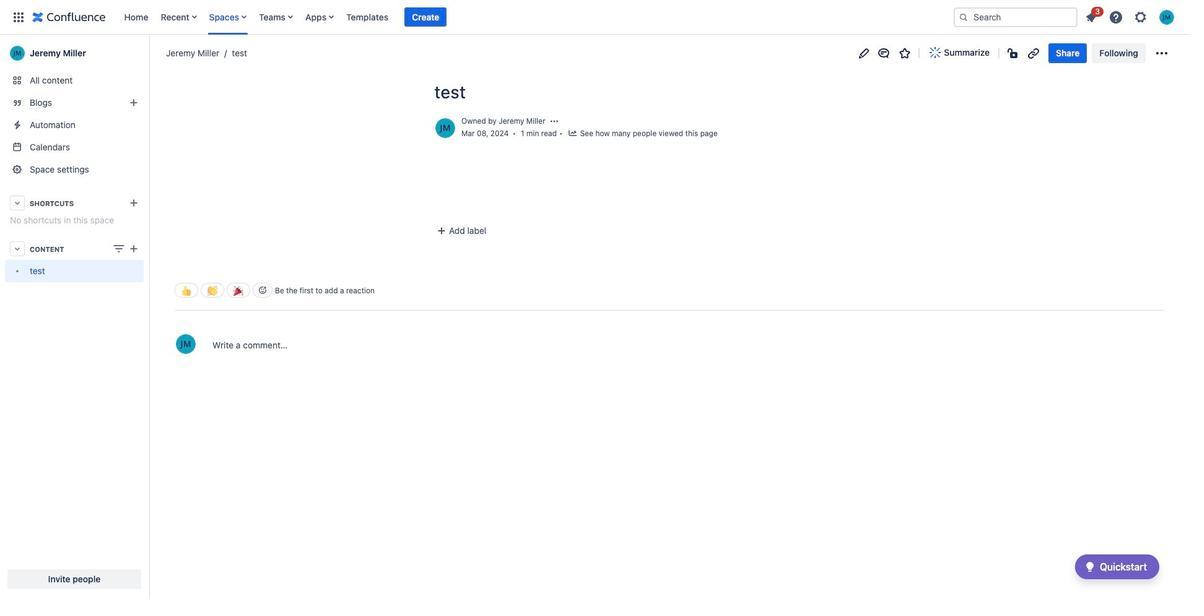Task type: locate. For each thing, give the bounding box(es) containing it.
0 vertical spatial more information about jeremy miller image
[[434, 117, 457, 139]]

0 horizontal spatial list item
[[405, 7, 447, 27]]

1 horizontal spatial list
[[1081, 5, 1182, 28]]

collapse sidebar image
[[135, 41, 162, 66]]

create a blog image
[[126, 95, 141, 110]]

check image
[[1083, 560, 1098, 575]]

Search field
[[954, 7, 1078, 27]]

confluence image
[[32, 10, 106, 24], [32, 10, 106, 24]]

list item inside global element
[[405, 7, 447, 27]]

:tada: image
[[234, 286, 244, 296]]

0 horizontal spatial more information about jeremy miller image
[[175, 334, 197, 356]]

star image
[[898, 46, 913, 60]]

manage page ownership image
[[549, 117, 559, 127]]

0 horizontal spatial list
[[118, 0, 952, 34]]

help icon image
[[1109, 10, 1124, 24]]

list
[[118, 0, 952, 34], [1081, 5, 1182, 28]]

add shortcut image
[[126, 196, 141, 211]]

list item
[[1081, 5, 1104, 27], [405, 7, 447, 27]]

settings icon image
[[1134, 10, 1149, 24]]

add reaction image
[[258, 286, 268, 296]]

no restrictions image
[[1007, 46, 1022, 60]]

more information about jeremy miller image
[[434, 117, 457, 139], [175, 334, 197, 356]]

banner
[[0, 0, 1190, 35]]

:thumbsup: image
[[182, 286, 191, 296]]

None search field
[[954, 7, 1078, 27]]

global element
[[7, 0, 952, 34]]



Task type: describe. For each thing, give the bounding box(es) containing it.
:thumbsup: image
[[182, 286, 191, 296]]

your profile and preferences image
[[1160, 10, 1175, 24]]

:tada: image
[[234, 286, 244, 296]]

create a page image
[[126, 242, 141, 257]]

1 horizontal spatial list item
[[1081, 5, 1104, 27]]

search image
[[959, 12, 969, 22]]

change view image
[[112, 242, 126, 257]]

1 horizontal spatial more information about jeremy miller image
[[434, 117, 457, 139]]

more actions image
[[1155, 46, 1170, 60]]

:clap: image
[[208, 286, 217, 296]]

edit this page image
[[857, 46, 872, 60]]

notification icon image
[[1084, 10, 1099, 24]]

appswitcher icon image
[[11, 10, 26, 24]]

:clap: image
[[208, 286, 217, 296]]

space element
[[0, 35, 149, 600]]

1 vertical spatial more information about jeremy miller image
[[175, 334, 197, 356]]

copy link image
[[1027, 46, 1042, 60]]

Add label text field
[[433, 225, 529, 238]]



Task type: vqa. For each thing, say whether or not it's contained in the screenshot.
the leftmost list
yes



